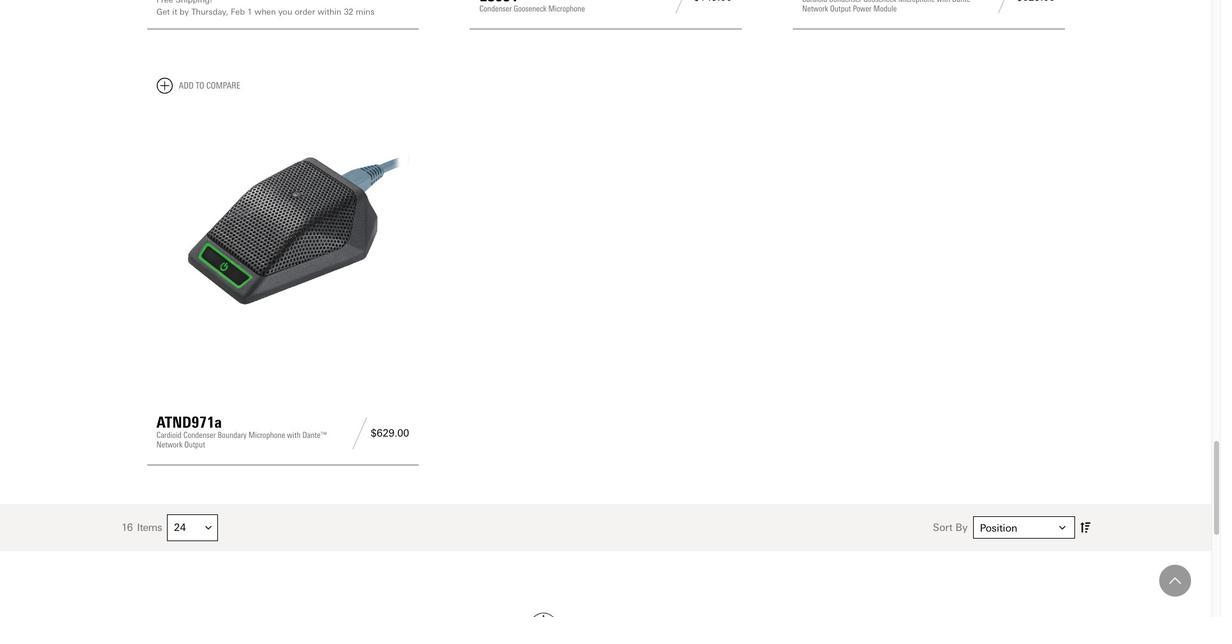 Task type: vqa. For each thing, say whether or not it's contained in the screenshot.
the 1
yes



Task type: locate. For each thing, give the bounding box(es) containing it.
when
[[255, 7, 276, 17]]

1 horizontal spatial network
[[803, 4, 829, 13]]

boundary
[[218, 430, 247, 440]]

0 horizontal spatial condenser
[[183, 430, 216, 440]]

network inside atnd971a cardioid condenser boundary microphone with dante™ network output
[[157, 440, 183, 449]]

with right boundary
[[287, 430, 301, 440]]

0 horizontal spatial with
[[287, 430, 301, 440]]

0 horizontal spatial network
[[157, 440, 183, 449]]

0 vertical spatial output
[[831, 4, 851, 13]]

add to compare
[[179, 80, 240, 91]]

dante™ inside cardioid condenser gooseneck microphone with dante™ network output power module
[[953, 0, 977, 4]]

1 horizontal spatial output
[[831, 4, 851, 13]]

set descending direction image
[[1081, 520, 1091, 536]]

0 vertical spatial network
[[803, 4, 829, 13]]

cardioid left boundary
[[157, 430, 182, 440]]

atnd971a image
[[157, 104, 410, 357]]

0 horizontal spatial microphone
[[249, 430, 285, 440]]

network down atnd971a
[[157, 440, 183, 449]]

1 horizontal spatial with
[[937, 0, 951, 4]]

output left power
[[831, 4, 851, 13]]

order
[[295, 7, 315, 17]]

1 vertical spatial cardioid
[[157, 430, 182, 440]]

dante™ inside atnd971a cardioid condenser boundary microphone with dante™ network output
[[303, 430, 327, 440]]

compare
[[206, 80, 240, 91]]

cardioid inside atnd971a cardioid condenser boundary microphone with dante™ network output
[[157, 430, 182, 440]]

to
[[196, 80, 204, 91]]

network
[[803, 4, 829, 13], [157, 440, 183, 449]]

with right module
[[937, 0, 951, 4]]

condenser inside atnd971a cardioid condenser boundary microphone with dante™ network output
[[183, 430, 216, 440]]

2 horizontal spatial condenser
[[830, 0, 862, 4]]

microphone inside atnd971a cardioid condenser boundary microphone with dante™ network output
[[249, 430, 285, 440]]

0 vertical spatial divider line image
[[995, 0, 1017, 13]]

sort
[[933, 522, 953, 534]]

1 horizontal spatial divider line image
[[995, 0, 1017, 13]]

0 vertical spatial dante™
[[953, 0, 977, 4]]

0 vertical spatial cardioid
[[803, 0, 828, 4]]

2 horizontal spatial microphone
[[899, 0, 935, 4]]

microphone
[[899, 0, 935, 4], [549, 4, 585, 13], [249, 430, 285, 440]]

1 horizontal spatial gooseneck
[[864, 0, 897, 4]]

1 vertical spatial with
[[287, 430, 301, 440]]

0 horizontal spatial divider line image
[[349, 418, 371, 449]]

network left power
[[803, 4, 829, 13]]

cardioid left power
[[803, 0, 828, 4]]

0 vertical spatial with
[[937, 0, 951, 4]]

1 vertical spatial network
[[157, 440, 183, 449]]

microphone inside cardioid condenser gooseneck microphone with dante™ network output power module
[[899, 0, 935, 4]]

0 horizontal spatial output
[[184, 440, 205, 449]]

thursday,
[[191, 7, 229, 17]]

divider line image
[[672, 0, 694, 13]]

0 horizontal spatial gooseneck
[[514, 4, 547, 13]]

1 horizontal spatial dante™
[[953, 0, 977, 4]]

0 horizontal spatial cardioid
[[157, 430, 182, 440]]

1 horizontal spatial cardioid
[[803, 0, 828, 4]]

with inside cardioid condenser gooseneck microphone with dante™ network output power module
[[937, 0, 951, 4]]

1 vertical spatial dante™
[[303, 430, 327, 440]]

cardioid
[[803, 0, 828, 4], [157, 430, 182, 440]]

16
[[121, 522, 133, 534]]

condenser
[[830, 0, 862, 4], [480, 4, 512, 13], [183, 430, 216, 440]]

dante™
[[953, 0, 977, 4], [303, 430, 327, 440]]

with
[[937, 0, 951, 4], [287, 430, 301, 440]]

output down atnd971a
[[184, 440, 205, 449]]

output inside atnd971a cardioid condenser boundary microphone with dante™ network output
[[184, 440, 205, 449]]

divider line image
[[995, 0, 1017, 13], [349, 418, 371, 449]]

output
[[831, 4, 851, 13], [184, 440, 205, 449]]

gooseneck
[[864, 0, 897, 4], [514, 4, 547, 13]]

0 horizontal spatial dante™
[[303, 430, 327, 440]]

condenser inside cardioid condenser gooseneck microphone with dante™ network output power module
[[830, 0, 862, 4]]

$629.00
[[371, 427, 410, 440]]

arrow up image
[[1170, 575, 1182, 587]]

power
[[853, 4, 872, 13]]

module
[[874, 4, 897, 13]]

1 vertical spatial output
[[184, 440, 205, 449]]

output inside cardioid condenser gooseneck microphone with dante™ network output power module
[[831, 4, 851, 13]]

1 horizontal spatial condenser
[[480, 4, 512, 13]]

with inside atnd971a cardioid condenser boundary microphone with dante™ network output
[[287, 430, 301, 440]]



Task type: describe. For each thing, give the bounding box(es) containing it.
1 horizontal spatial microphone
[[549, 4, 585, 13]]

network inside cardioid condenser gooseneck microphone with dante™ network output power module
[[803, 4, 829, 13]]

cardioid condenser gooseneck microphone with dante™ network output power module
[[803, 0, 977, 13]]

add
[[179, 80, 194, 91]]

add to compare button
[[157, 78, 240, 93]]

carrat down image
[[1060, 525, 1066, 531]]

within
[[318, 7, 342, 17]]

atnd971a
[[157, 413, 222, 432]]

16 items
[[121, 522, 162, 534]]

items
[[137, 522, 162, 534]]

condenser gooseneck microphone
[[480, 4, 585, 13]]

get
[[157, 7, 170, 17]]

get it by thursday, feb 1 when you order within 32 mins
[[157, 7, 375, 17]]

you
[[278, 7, 293, 17]]

1
[[247, 7, 252, 17]]

mins
[[356, 7, 375, 17]]

by
[[180, 7, 189, 17]]

it
[[172, 7, 177, 17]]

gooseneck inside cardioid condenser gooseneck microphone with dante™ network output power module
[[864, 0, 897, 4]]

feb
[[231, 7, 245, 17]]

1 vertical spatial divider line image
[[349, 418, 371, 449]]

cardioid inside cardioid condenser gooseneck microphone with dante™ network output power module
[[803, 0, 828, 4]]

atnd971a cardioid condenser boundary microphone with dante™ network output
[[157, 413, 327, 449]]

by
[[956, 522, 968, 534]]

sort by
[[933, 522, 968, 534]]

32
[[344, 7, 354, 17]]

carrat down image
[[205, 525, 212, 531]]



